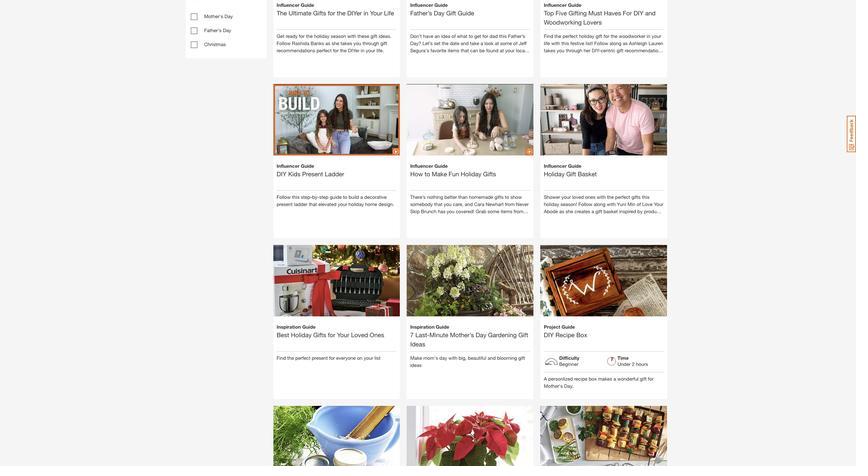 Task type: vqa. For each thing, say whether or not it's contained in the screenshot.
Shop
no



Task type: describe. For each thing, give the bounding box(es) containing it.
a inside the a personlized recipe box makes a wonderful gift for mother's day.
[[614, 376, 616, 382]]

as inside get ready for the holiday season with these gift ideas. follow rashida banks as she takes you through gift recommendations perfect for the diyer in your life.
[[325, 40, 330, 46]]

holiday inside get ready for the holiday season with these gift ideas. follow rashida banks as she takes you through gift recommendations perfect for the diyer in your life.
[[314, 33, 329, 39]]

woodworking
[[544, 18, 582, 26]]

perfect inside get ready for the holiday season with these gift ideas. follow rashida banks as she takes you through gift recommendations perfect for the diyer in your life.
[[317, 47, 332, 53]]

life.
[[377, 47, 384, 53]]

better
[[444, 194, 457, 200]]

get
[[277, 33, 284, 39]]

guide inside project guide diy recipe box
[[562, 324, 575, 330]]

festive
[[571, 40, 584, 46]]

must
[[589, 9, 602, 17]]

a inside the don't have an idea of what to get for dad this father's day?  let's set the date and take a look at some of jeff segura's favorite items that can be found at your local home depot!
[[481, 40, 483, 46]]

1 vertical spatial from
[[514, 208, 524, 214]]

found inside the don't have an idea of what to get for dad this father's day?  let's set the date and take a look at some of jeff segura's favorite items that can be found at your local home depot!
[[486, 47, 499, 53]]

decorative
[[364, 194, 387, 200]]

let's
[[423, 40, 433, 46]]

day?
[[410, 40, 421, 46]]

diy garden gift ideas for the holidays image
[[407, 394, 534, 466]]

father's inside the don't have an idea of what to get for dad this father's day?  let's set the date and take a look at some of jeff segura's favorite items that can be found at your local home depot!
[[508, 33, 525, 39]]

blooming
[[497, 355, 517, 361]]

inspiration guide 7 last-minute mother's day gardening gift ideas
[[410, 324, 528, 348]]

beautiful
[[468, 355, 486, 361]]

inspiration for holiday
[[277, 324, 301, 330]]

gifts for the ultimate gifts for the diyer in your life
[[313, 9, 326, 17]]

design.
[[379, 201, 394, 207]]

the inside influencer guide the ultimate gifts for the diyer in your life
[[277, 9, 287, 17]]

you inside the find the perfect holiday gift for the woodworker in your life with this festive list! follow along as ashleigh lauren takes you through her diy-centric gift recommendations for the season!
[[557, 47, 565, 53]]

influencer guide top five gifting must haves for diy and woodworking lovers
[[544, 2, 656, 26]]

a inside follow this step-by-step guide to build a decorative present ladder that elevated your holiday home design.
[[360, 194, 363, 200]]

lauren
[[649, 40, 663, 46]]

for inside "inspiration guide best holiday gifts for your loved ones"
[[328, 331, 335, 339]]

home inside the don't have an idea of what to get for dad this father's day?  let's set the date and take a look at some of jeff segura's favorite items that can be found at your local home depot!
[[410, 55, 423, 60]]

guide for father's day gift guide
[[435, 2, 448, 8]]

for up rashida
[[299, 33, 305, 39]]

project
[[544, 324, 560, 330]]

how to make fun holiday gifts image
[[407, 72, 534, 167]]

inspired
[[619, 208, 636, 214]]

an
[[435, 33, 440, 39]]

newhart
[[486, 201, 504, 207]]

and inside influencer guide top five gifting must haves for diy and woodworking lovers
[[645, 9, 656, 17]]

rashida
[[292, 40, 309, 46]]

takes inside get ready for the holiday season with these gift ideas. follow rashida banks as she takes you through gift recommendations perfect for the diyer in your life.
[[341, 40, 352, 46]]

0 vertical spatial from
[[505, 201, 515, 207]]

local inside the don't have an idea of what to get for dad this father's day?  let's set the date and take a look at some of jeff segura's favorite items that can be found at your local home depot!
[[516, 47, 526, 53]]

0 vertical spatial mother's
[[204, 13, 223, 19]]

has
[[438, 208, 446, 214]]

that inside there's nothing better than homemade gifts to show somebody that you care, and cara newhart from never skip brunch has you covered! grab some items from your local home depot store and keep reading for some inspiration.
[[434, 201, 443, 207]]

make mom's day with big, beautiful and blooming gift ideas
[[410, 355, 525, 368]]

by
[[638, 208, 643, 214]]

get ready for the holiday season with these gift ideas. follow rashida banks as she takes you through gift recommendations perfect for the diyer in your life.
[[277, 33, 391, 53]]

abode
[[544, 208, 558, 214]]

don't have an idea of what to get for dad this father's day?  let's set the date and take a look at some of jeff segura's favorite items that can be found at your local home depot!
[[410, 33, 527, 60]]

find for top five gifting must haves for diy and woodworking lovers
[[544, 33, 553, 39]]

present
[[302, 170, 323, 178]]

father's day
[[204, 27, 231, 33]]

local inside there's nothing better than homemade gifts to show somebody that you care, and cara newhart from never skip brunch has you covered! grab some items from your local home depot store and keep reading for some inspiration.
[[421, 216, 431, 221]]

find for best holiday gifts for your loved ones
[[277, 355, 286, 361]]

your inside follow this step-by-step guide to build a decorative present ladder that elevated your holiday home design.
[[338, 201, 347, 207]]

fun
[[449, 170, 459, 178]]

perfect inside the find the perfect holiday gift for the woodworker in your life with this festive list! follow along as ashleigh lauren takes you through her diy-centric gift recommendations for the season!
[[563, 33, 578, 39]]

influencer for diy
[[277, 163, 300, 169]]

there's nothing better than homemade gifts to show somebody that you care, and cara newhart from never skip brunch has you covered! grab some items from your local home depot store and keep reading for some inspiration.
[[410, 194, 529, 229]]

basket
[[578, 170, 597, 178]]

mom's
[[423, 355, 438, 361]]

ashleigh
[[629, 40, 647, 46]]

keep
[[482, 216, 493, 221]]

this inside follow this step-by-step guide to build a decorative present ladder that elevated your holiday home design.
[[292, 194, 300, 200]]

guide for diy kids present ladder
[[301, 163, 314, 169]]

set
[[434, 40, 441, 46]]

she inside shower your loved ones with the perfect gifts this holiday season! follow along with yuni min of love your abode as she creates a gift basket inspired by products found at the home depot.
[[566, 208, 573, 214]]

influencer guide the ultimate gifts for the diyer in your life
[[277, 2, 394, 17]]

step-
[[301, 194, 312, 200]]

follow inside the find the perfect holiday gift for the woodworker in your life with this festive list! follow along as ashleigh lauren takes you through her diy-centric gift recommendations for the season!
[[594, 40, 608, 46]]

what
[[457, 33, 468, 39]]

holiday inside the find the perfect holiday gift for the woodworker in your life with this festive list! follow along as ashleigh lauren takes you through her diy-centric gift recommendations for the season!
[[579, 33, 594, 39]]

diy lavender sugar scrub image
[[273, 394, 400, 466]]

follow inside get ready for the holiday season with these gift ideas. follow rashida banks as she takes you through gift recommendations perfect for the diyer in your life.
[[277, 40, 291, 46]]

for down life
[[544, 55, 550, 60]]

2
[[632, 361, 635, 367]]

found inside shower your loved ones with the perfect gifts this holiday season! follow along with yuni min of love your abode as she creates a gift basket inspired by products found at the home depot.
[[544, 216, 556, 221]]

in for woodworker
[[647, 33, 651, 39]]

gardening
[[488, 331, 517, 339]]

personlized
[[548, 376, 573, 382]]

haves
[[604, 9, 621, 17]]

recommendations inside the find the perfect holiday gift for the woodworker in your life with this festive list! follow along as ashleigh lauren takes you through her diy-centric gift recommendations for the season!
[[625, 47, 663, 53]]

and inside the don't have an idea of what to get for dad this father's day?  let's set the date and take a look at some of jeff segura's favorite items that can be found at your local home depot!
[[461, 40, 469, 46]]

father's
[[204, 27, 222, 33]]

follow inside shower your loved ones with the perfect gifts this holiday season! follow along with yuni min of love your abode as she creates a gift basket inspired by products found at the home depot.
[[579, 201, 593, 207]]

father's inside the influencer guide father's day gift guide
[[410, 9, 432, 17]]

depot
[[447, 216, 460, 221]]

gift inside make mom's day with big, beautiful and blooming gift ideas
[[518, 355, 525, 361]]

store
[[461, 216, 472, 221]]

minute
[[430, 331, 448, 339]]

shower your loved ones with the perfect gifts this holiday season! follow along with yuni min of love your abode as she creates a gift basket inspired by products found at the home depot.
[[544, 194, 664, 221]]

life
[[544, 40, 550, 46]]

day right 'father's' in the top of the page
[[223, 27, 231, 33]]

gifts inside shower your loved ones with the perfect gifts this holiday season! follow along with yuni min of love your abode as she creates a gift basket inspired by products found at the home depot.
[[632, 194, 641, 200]]

creates
[[575, 208, 590, 214]]

diyer inside get ready for the holiday season with these gift ideas. follow rashida banks as she takes you through gift recommendations perfect for the diyer in your life.
[[348, 47, 359, 53]]

for left everyone
[[329, 355, 335, 361]]

this inside the don't have an idea of what to get for dad this father's day?  let's set the date and take a look at some of jeff segura's favorite items that can be found at your local home depot!
[[499, 33, 507, 39]]

day up "father's day"
[[225, 13, 233, 19]]

gift inside the influencer guide father's day gift guide
[[446, 9, 456, 17]]

gift inside influencer guide holiday gift basket
[[566, 170, 576, 178]]

at inside shower your loved ones with the perfect gifts this holiday season! follow along with yuni min of love your abode as she creates a gift basket inspired by products found at the home depot.
[[558, 216, 562, 221]]

segura's
[[410, 47, 429, 53]]

home inside shower your loved ones with the perfect gifts this holiday season! follow along with yuni min of love your abode as she creates a gift basket inspired by products found at the home depot.
[[572, 216, 585, 221]]

home inside there's nothing better than homemade gifts to show somebody that you care, and cara newhart from never skip brunch has you covered! grab some items from your local home depot store and keep reading for some inspiration.
[[432, 216, 445, 221]]

diy kids present ladder image
[[273, 72, 400, 167]]

0 horizontal spatial of
[[452, 33, 456, 39]]

gift down ideas.
[[380, 40, 387, 46]]

jeff
[[519, 40, 527, 46]]

to for father's day gift guide
[[469, 33, 473, 39]]

your inside influencer guide the ultimate gifts for the diyer in your life
[[370, 9, 382, 17]]

your inside there's nothing better than homemade gifts to show somebody that you care, and cara newhart from never skip brunch has you covered! grab some items from your local home depot store and keep reading for some inspiration.
[[410, 216, 420, 221]]

guide for best holiday gifts for your loved ones
[[302, 324, 316, 330]]

1 vertical spatial some
[[488, 208, 500, 214]]

this inside shower your loved ones with the perfect gifts this holiday season! follow along with yuni min of love your abode as she creates a gift basket inspired by products found at the home depot.
[[642, 194, 650, 200]]

on
[[357, 355, 363, 361]]

day inside inspiration guide 7 last-minute mother's day gardening gift ideas
[[476, 331, 486, 339]]

difficulty beginner
[[559, 355, 579, 367]]

recipe
[[556, 331, 575, 339]]

influencer guide father's day gift guide
[[410, 2, 474, 17]]

to for diy kids present ladder
[[343, 194, 347, 200]]

with right ones
[[597, 194, 606, 200]]

your inside "inspiration guide best holiday gifts for your loved ones"
[[337, 331, 349, 339]]

nothing
[[427, 194, 443, 200]]

last-
[[415, 331, 430, 339]]

beginner
[[559, 361, 579, 367]]

makes
[[598, 376, 612, 382]]

7 last-minute mother's day gardening gift ideas image
[[407, 233, 534, 360]]

five
[[556, 9, 567, 17]]

the inside shower your loved ones with the perfect gifts this holiday season! follow along with yuni min of love your abode as she creates a gift basket inspired by products found at the home depot.
[[563, 216, 571, 221]]

your inside shower your loved ones with the perfect gifts this holiday season! follow along with yuni min of love your abode as she creates a gift basket inspired by products found at the home depot.
[[562, 194, 571, 200]]

1 horizontal spatial at
[[500, 47, 504, 53]]

present inside follow this step-by-step guide to build a decorative present ladder that elevated your holiday home design.
[[277, 201, 293, 207]]

that inside follow this step-by-step guide to build a decorative present ladder that elevated your holiday home design.
[[309, 201, 317, 207]]

project guide diy recipe box
[[544, 324, 587, 339]]

cara
[[474, 201, 484, 207]]

in for diyer
[[364, 9, 368, 17]]

find the perfect holiday gift for the woodworker in your life with this festive list! follow along as ashleigh lauren takes you through her diy-centric gift recommendations for the season!
[[544, 33, 663, 60]]

a personlized recipe box makes a wonderful gift for mother's day.
[[544, 376, 654, 389]]

for inside the a personlized recipe box makes a wonderful gift for mother's day.
[[648, 376, 654, 382]]

gift inside inspiration guide 7 last-minute mother's day gardening gift ideas
[[519, 331, 528, 339]]

ones
[[585, 194, 596, 200]]

perfect inside shower your loved ones with the perfect gifts this holiday season! follow along with yuni min of love your abode as she creates a gift basket inspired by products found at the home depot.
[[615, 194, 630, 200]]

your right on
[[364, 355, 373, 361]]

holiday gift basket image
[[541, 72, 667, 199]]

gift up diy-
[[596, 33, 602, 39]]

she inside get ready for the holiday season with these gift ideas. follow rashida banks as she takes you through gift recommendations perfect for the diyer in your life.
[[332, 40, 339, 46]]

the inside shower your loved ones with the perfect gifts this holiday season! follow along with yuni min of love your abode as she creates a gift basket inspired by products found at the home depot.
[[607, 194, 614, 200]]

mother's inside the a personlized recipe box makes a wonderful gift for mother's day.
[[544, 383, 563, 389]]

diyer inside influencer guide the ultimate gifts for the diyer in your life
[[347, 9, 362, 17]]

a inside shower your loved ones with the perfect gifts this holiday season! follow along with yuni min of love your abode as she creates a gift basket inspired by products found at the home depot.
[[592, 208, 594, 214]]

make inside the influencer guide how to make fun holiday gifts
[[432, 170, 447, 178]]

build
[[349, 194, 359, 200]]

take
[[470, 40, 479, 46]]

life
[[384, 9, 394, 17]]

centric
[[601, 47, 616, 53]]

your inside shower your loved ones with the perfect gifts this holiday season! follow along with yuni min of love your abode as she creates a gift basket inspired by products found at the home depot.
[[654, 201, 664, 207]]

day.
[[564, 383, 574, 389]]

along inside the find the perfect holiday gift for the woodworker in your life with this festive list! follow along as ashleigh lauren takes you through her diy-centric gift recommendations for the season!
[[610, 40, 622, 46]]

day
[[439, 355, 447, 361]]

ideas
[[410, 340, 425, 348]]



Task type: locate. For each thing, give the bounding box(es) containing it.
1 vertical spatial in
[[647, 33, 651, 39]]

gift right these
[[371, 33, 377, 39]]

guide inside inspiration guide 7 last-minute mother's day gardening gift ideas
[[436, 324, 449, 330]]

she left creates
[[566, 208, 573, 214]]

big,
[[459, 355, 467, 361]]

your down guide
[[338, 201, 347, 207]]

from down show
[[505, 201, 515, 207]]

1 vertical spatial find
[[277, 355, 286, 361]]

follow up diy-
[[594, 40, 608, 46]]

1 vertical spatial takes
[[544, 47, 556, 53]]

local
[[516, 47, 526, 53], [421, 216, 431, 221]]

to right how
[[425, 170, 430, 178]]

1 horizontal spatial your
[[370, 9, 382, 17]]

inspiration
[[277, 324, 301, 330], [410, 324, 435, 330]]

found down look
[[486, 47, 499, 53]]

dad
[[490, 33, 498, 39]]

home down segura's
[[410, 55, 423, 60]]

gift inside the a personlized recipe box makes a wonderful gift for mother's day.
[[640, 376, 647, 382]]

you up depot
[[447, 208, 455, 214]]

date
[[450, 40, 459, 46]]

idea
[[441, 33, 450, 39]]

2 vertical spatial some
[[410, 223, 422, 229]]

gifts up homemade
[[483, 170, 496, 178]]

items inside there's nothing better than homemade gifts to show somebody that you care, and cara newhart from never skip brunch has you covered! grab some items from your local home depot store and keep reading for some inspiration.
[[501, 208, 512, 214]]

with inside the find the perfect holiday gift for the woodworker in your life with this festive list! follow along as ashleigh lauren takes you through her diy-centric gift recommendations for the season!
[[551, 40, 560, 46]]

2 horizontal spatial of
[[637, 201, 641, 207]]

day inside the influencer guide father's day gift guide
[[434, 9, 445, 17]]

time under 2 hours
[[618, 355, 648, 367]]

in down these
[[361, 47, 365, 53]]

by-
[[312, 194, 319, 200]]

0 vertical spatial gifts
[[313, 9, 326, 17]]

guide inside influencer guide top five gifting must haves for diy and woodworking lovers
[[568, 2, 582, 8]]

influencer for father's
[[410, 2, 433, 8]]

as inside shower your loved ones with the perfect gifts this holiday season! follow along with yuni min of love your abode as she creates a gift basket inspired by products found at the home depot.
[[559, 208, 564, 214]]

list
[[375, 355, 381, 361]]

list!
[[586, 40, 593, 46]]

for
[[328, 9, 335, 17], [299, 33, 305, 39], [483, 33, 488, 39], [604, 33, 610, 39], [333, 47, 339, 53], [544, 55, 550, 60], [511, 216, 517, 221], [328, 331, 335, 339], [329, 355, 335, 361], [648, 376, 654, 382]]

follow this step-by-step guide to build a decorative present ladder that elevated your holiday home design.
[[277, 194, 394, 207]]

2 horizontal spatial your
[[654, 201, 664, 207]]

0 vertical spatial diyer
[[347, 9, 362, 17]]

of inside shower your loved ones with the perfect gifts this holiday season! follow along with yuni min of love your abode as she creates a gift basket inspired by products found at the home depot.
[[637, 201, 641, 207]]

ultimate
[[289, 9, 312, 17]]

gifts up the find the perfect present for everyone on your list
[[313, 331, 326, 339]]

as
[[325, 40, 330, 46], [623, 40, 628, 46], [559, 208, 564, 214]]

in inside influencer guide the ultimate gifts for the diyer in your life
[[364, 9, 368, 17]]

gifts inside the influencer guide how to make fun holiday gifts
[[483, 170, 496, 178]]

along inside shower your loved ones with the perfect gifts this holiday season! follow along with yuni min of love your abode as she creates a gift basket inspired by products found at the home depot.
[[594, 201, 606, 207]]

make left fun
[[432, 170, 447, 178]]

guide for the ultimate gifts for the diyer in your life
[[301, 2, 314, 8]]

your inside the find the perfect holiday gift for the woodworker in your life with this festive list! follow along as ashleigh lauren takes you through her diy-centric gift recommendations for the season!
[[652, 33, 661, 39]]

through down these
[[363, 40, 379, 46]]

1 horizontal spatial mother's
[[544, 383, 563, 389]]

1 horizontal spatial along
[[610, 40, 622, 46]]

inspiration guide best holiday gifts for your loved ones
[[277, 324, 384, 339]]

holiday up shower
[[544, 170, 565, 178]]

1 horizontal spatial inspiration
[[410, 324, 435, 330]]

inspiration inside "inspiration guide best holiday gifts for your loved ones"
[[277, 324, 301, 330]]

diy inside influencer guide diy kids present ladder
[[277, 170, 287, 178]]

mother's day
[[204, 13, 233, 19]]

recommendations down ashleigh
[[625, 47, 663, 53]]

for up the find the perfect present for everyone on your list
[[328, 331, 335, 339]]

recommendations inside get ready for the holiday season with these gift ideas. follow rashida banks as she takes you through gift recommendations perfect for the diyer in your life.
[[277, 47, 315, 53]]

mother's up 'father's' in the top of the page
[[204, 13, 223, 19]]

0 horizontal spatial at
[[495, 40, 499, 46]]

follow
[[277, 40, 291, 46], [594, 40, 608, 46], [277, 194, 291, 200], [579, 201, 593, 207]]

1 horizontal spatial present
[[312, 355, 328, 361]]

a
[[481, 40, 483, 46], [360, 194, 363, 200], [592, 208, 594, 214], [614, 376, 616, 382]]

some down newhart
[[488, 208, 500, 214]]

reading
[[494, 216, 510, 221]]

and
[[645, 9, 656, 17], [461, 40, 469, 46], [465, 201, 473, 207], [473, 216, 481, 221], [488, 355, 496, 361]]

influencer for holiday
[[544, 163, 567, 169]]

2 vertical spatial diy
[[544, 331, 554, 339]]

lovers
[[584, 18, 602, 26]]

0 vertical spatial present
[[277, 201, 293, 207]]

diy
[[634, 9, 644, 17], [277, 170, 287, 178], [544, 331, 554, 339]]

1 inspiration from the left
[[277, 324, 301, 330]]

0 vertical spatial in
[[364, 9, 368, 17]]

0 horizontal spatial as
[[325, 40, 330, 46]]

from down never
[[514, 208, 524, 214]]

mother's
[[450, 331, 474, 339]]

that
[[461, 47, 469, 53], [309, 201, 317, 207], [434, 201, 443, 207]]

influencer inside the influencer guide father's day gift guide
[[410, 2, 433, 8]]

recipe
[[574, 376, 588, 382]]

0 horizontal spatial gift
[[446, 9, 456, 17]]

everyone
[[336, 355, 356, 361]]

0 horizontal spatial recommendations
[[277, 47, 315, 53]]

0 vertical spatial father's
[[410, 9, 432, 17]]

loved
[[572, 194, 584, 200]]

season!
[[559, 55, 576, 60], [561, 201, 577, 207]]

to left show
[[505, 194, 509, 200]]

some left jeff
[[500, 40, 512, 46]]

banks
[[311, 40, 324, 46]]

shower
[[544, 194, 560, 200]]

to inside the influencer guide how to make fun holiday gifts
[[425, 170, 430, 178]]

follow up creates
[[579, 201, 593, 207]]

homemade
[[469, 194, 493, 200]]

0 vertical spatial season!
[[559, 55, 576, 60]]

0 vertical spatial through
[[363, 40, 379, 46]]

hours
[[636, 361, 648, 367]]

find
[[544, 33, 553, 39], [277, 355, 286, 361]]

0 vertical spatial at
[[495, 40, 499, 46]]

with left these
[[347, 33, 356, 39]]

make inside make mom's day with big, beautiful and blooming gift ideas
[[410, 355, 422, 361]]

follow down get
[[277, 40, 291, 46]]

1 vertical spatial diy
[[277, 170, 287, 178]]

best holiday gifts for your loved ones image
[[273, 233, 400, 360]]

diy-
[[592, 47, 601, 53]]

can
[[470, 47, 478, 53]]

a left look
[[481, 40, 483, 46]]

in inside the find the perfect holiday gift for the woodworker in your life with this festive list! follow along as ashleigh lauren takes you through her diy-centric gift recommendations for the season!
[[647, 33, 651, 39]]

1 vertical spatial local
[[421, 216, 431, 221]]

1 horizontal spatial home
[[432, 216, 445, 221]]

0 horizontal spatial some
[[410, 223, 422, 229]]

1 vertical spatial along
[[594, 201, 606, 207]]

0 vertical spatial make
[[432, 170, 447, 178]]

this up ladder
[[292, 194, 300, 200]]

make
[[432, 170, 447, 178], [410, 355, 422, 361]]

season
[[331, 33, 346, 39]]

influencer inside influencer guide the ultimate gifts for the diyer in your life
[[277, 2, 300, 8]]

ideas
[[410, 362, 422, 368]]

time
[[618, 355, 629, 361]]

your left life
[[370, 9, 382, 17]]

1 vertical spatial at
[[500, 47, 504, 53]]

you inside get ready for the holiday season with these gift ideas. follow rashida banks as she takes you through gift recommendations perfect for the diyer in your life.
[[354, 40, 361, 46]]

skip
[[410, 208, 420, 214]]

holiday inside shower your loved ones with the perfect gifts this holiday season! follow along with yuni min of love your abode as she creates a gift basket inspired by products found at the home depot.
[[544, 201, 559, 207]]

holiday right best
[[291, 331, 312, 339]]

day up an
[[434, 9, 445, 17]]

your
[[652, 33, 661, 39], [366, 47, 375, 53], [505, 47, 515, 53], [562, 194, 571, 200], [338, 201, 347, 207], [410, 216, 420, 221], [364, 355, 373, 361]]

that left can
[[461, 47, 469, 53]]

day right mother's
[[476, 331, 486, 339]]

for up centric
[[604, 33, 610, 39]]

guide for 7 last-minute mother's day gardening gift ideas
[[436, 324, 449, 330]]

for right reading
[[511, 216, 517, 221]]

have
[[423, 33, 433, 39]]

under
[[618, 361, 631, 367]]

make up ideas
[[410, 355, 422, 361]]

0 horizontal spatial gifts
[[495, 194, 504, 200]]

for right get
[[483, 33, 488, 39]]

diy for box
[[544, 331, 554, 339]]

0 horizontal spatial she
[[332, 40, 339, 46]]

0 vertical spatial items
[[448, 47, 459, 53]]

1 horizontal spatial father's
[[508, 33, 525, 39]]

you down better
[[444, 201, 452, 207]]

holiday inside "inspiration guide best holiday gifts for your loved ones"
[[291, 331, 312, 339]]

0 vertical spatial find
[[544, 33, 553, 39]]

takes inside the find the perfect holiday gift for the woodworker in your life with this festive list! follow along as ashleigh lauren takes you through her diy-centric gift recommendations for the season!
[[544, 47, 556, 53]]

some inside the don't have an idea of what to get for dad this father's day?  let's set the date and take a look at some of jeff segura's favorite items that can be found at your local home depot!
[[500, 40, 512, 46]]

1 horizontal spatial of
[[513, 40, 518, 46]]

loved
[[351, 331, 368, 339]]

how
[[410, 170, 423, 178]]

as right abode at right top
[[559, 208, 564, 214]]

you left her
[[557, 47, 565, 53]]

takes
[[341, 40, 352, 46], [544, 47, 556, 53]]

influencer for how
[[410, 163, 433, 169]]

care,
[[453, 201, 464, 207]]

influencer
[[277, 2, 300, 8], [410, 2, 433, 8], [544, 2, 567, 8], [277, 163, 300, 169], [410, 163, 433, 169], [544, 163, 567, 169]]

1 vertical spatial your
[[654, 201, 664, 207]]

1 vertical spatial the
[[563, 216, 571, 221]]

0 horizontal spatial that
[[309, 201, 317, 207]]

follow inside follow this step-by-step guide to build a decorative present ladder that elevated your holiday home design.
[[277, 194, 291, 200]]

than
[[458, 194, 468, 200]]

grab
[[476, 208, 486, 214]]

items inside the don't have an idea of what to get for dad this father's day?  let's set the date and take a look at some of jeff segura's favorite items that can be found at your local home depot!
[[448, 47, 459, 53]]

you down these
[[354, 40, 361, 46]]

2 vertical spatial in
[[361, 47, 365, 53]]

1 vertical spatial gift
[[566, 170, 576, 178]]

to inside there's nothing better than homemade gifts to show somebody that you care, and cara newhart from never skip brunch has you covered! grab some items from your local home depot store and keep reading for some inspiration.
[[505, 194, 509, 200]]

your left the loved
[[337, 331, 349, 339]]

influencer for top
[[544, 2, 567, 8]]

christmas
[[204, 41, 226, 47]]

through inside get ready for the holiday season with these gift ideas. follow rashida banks as she takes you through gift recommendations perfect for the diyer in your life.
[[363, 40, 379, 46]]

influencer inside influencer guide top five gifting must haves for diy and woodworking lovers
[[544, 2, 567, 8]]

1 horizontal spatial holiday
[[461, 170, 482, 178]]

1 recommendations from the left
[[277, 47, 315, 53]]

diy for present
[[277, 170, 287, 178]]

2 vertical spatial gift
[[519, 331, 528, 339]]

1 horizontal spatial as
[[559, 208, 564, 214]]

through inside the find the perfect holiday gift for the woodworker in your life with this festive list! follow along as ashleigh lauren takes you through her diy-centric gift recommendations for the season!
[[566, 47, 582, 53]]

brunch
[[421, 208, 437, 214]]

the inside the don't have an idea of what to get for dad this father's day?  let's set the date and take a look at some of jeff segura's favorite items that can be found at your local home depot!
[[442, 40, 449, 46]]

present left ladder
[[277, 201, 293, 207]]

to for how to make fun holiday gifts
[[505, 194, 509, 200]]

guide
[[330, 194, 342, 200]]

holiday down the build
[[349, 201, 364, 207]]

takes down life
[[544, 47, 556, 53]]

season! down loved
[[561, 201, 577, 207]]

season! down festive
[[559, 55, 576, 60]]

in up the lauren
[[647, 33, 651, 39]]

1 vertical spatial items
[[501, 208, 512, 214]]

gift
[[371, 33, 377, 39], [596, 33, 602, 39], [380, 40, 387, 46], [617, 47, 624, 53], [596, 208, 602, 214], [518, 355, 525, 361], [640, 376, 647, 382]]

home down creates
[[572, 216, 585, 221]]

the inside influencer guide the ultimate gifts for the diyer in your life
[[337, 9, 346, 17]]

diy inside project guide diy recipe box
[[544, 331, 554, 339]]

be
[[479, 47, 485, 53]]

with right day
[[449, 355, 457, 361]]

1 horizontal spatial gift
[[519, 331, 528, 339]]

of up by
[[637, 201, 641, 207]]

holiday inside follow this step-by-step guide to build a decorative present ladder that elevated your holiday home design.
[[349, 201, 364, 207]]

1 horizontal spatial some
[[488, 208, 500, 214]]

find the perfect present for everyone on your list
[[277, 355, 381, 361]]

diy recipe box image
[[541, 233, 667, 360]]

1 vertical spatial season!
[[561, 201, 577, 207]]

this inside the find the perfect holiday gift for the woodworker in your life with this festive list! follow along as ashleigh lauren takes you through her diy-centric gift recommendations for the season!
[[562, 40, 569, 46]]

guide for top five gifting must haves for diy and woodworking lovers
[[568, 2, 582, 8]]

gift left basket
[[566, 170, 576, 178]]

influencer up don't
[[410, 2, 433, 8]]

0 horizontal spatial inspiration
[[277, 324, 301, 330]]

1 vertical spatial mother's
[[544, 383, 563, 389]]

1 horizontal spatial local
[[516, 47, 526, 53]]

season! inside the find the perfect holiday gift for the woodworker in your life with this festive list! follow along as ashleigh lauren takes you through her diy-centric gift recommendations for the season!
[[559, 55, 576, 60]]

top
[[544, 9, 554, 17]]

0 horizontal spatial the
[[277, 9, 287, 17]]

0 horizontal spatial holiday
[[291, 331, 312, 339]]

1 horizontal spatial that
[[434, 201, 443, 207]]

1 horizontal spatial gifts
[[632, 194, 641, 200]]

your right be
[[505, 47, 515, 53]]

gifts inside "inspiration guide best holiday gifts for your loved ones"
[[313, 331, 326, 339]]

for up season
[[328, 9, 335, 17]]

0 horizontal spatial items
[[448, 47, 459, 53]]

0 vertical spatial found
[[486, 47, 499, 53]]

1 vertical spatial found
[[544, 216, 556, 221]]

inspiration for last-
[[410, 324, 435, 330]]

diy left kids
[[277, 170, 287, 178]]

gifting
[[569, 9, 587, 17]]

1 vertical spatial of
[[513, 40, 518, 46]]

1 vertical spatial present
[[312, 355, 328, 361]]

guide for how to make fun holiday gifts
[[435, 163, 448, 169]]

0 horizontal spatial through
[[363, 40, 379, 46]]

with inside make mom's day with big, beautiful and blooming gift ideas
[[449, 355, 457, 361]]

your up products
[[654, 201, 664, 207]]

step
[[319, 194, 329, 200]]

1 vertical spatial father's
[[508, 33, 525, 39]]

that down "by-"
[[309, 201, 317, 207]]

at right be
[[500, 47, 504, 53]]

guide inside influencer guide holiday gift basket
[[568, 163, 582, 169]]

with up the basket
[[607, 201, 616, 207]]

influencer up how
[[410, 163, 433, 169]]

1 horizontal spatial found
[[544, 216, 556, 221]]

in inside get ready for the holiday season with these gift ideas. follow rashida banks as she takes you through gift recommendations perfect for the diyer in your life.
[[361, 47, 365, 53]]

0 vertical spatial the
[[277, 9, 287, 17]]

get
[[474, 33, 481, 39]]

for inside there's nothing better than homemade gifts to show somebody that you care, and cara newhart from never skip brunch has you covered! grab some items from your local home depot store and keep reading for some inspiration.
[[511, 216, 517, 221]]

the left depot.
[[563, 216, 571, 221]]

a right the build
[[360, 194, 363, 200]]

0 horizontal spatial your
[[337, 331, 349, 339]]

for inside the don't have an idea of what to get for dad this father's day?  let's set the date and take a look at some of jeff segura's favorite items that can be found at your local home depot!
[[483, 33, 488, 39]]

diy inside influencer guide top five gifting must haves for diy and woodworking lovers
[[634, 9, 644, 17]]

0 horizontal spatial find
[[277, 355, 286, 361]]

with inside get ready for the holiday season with these gift ideas. follow rashida banks as she takes you through gift recommendations perfect for the diyer in your life.
[[347, 33, 356, 39]]

and down grab
[[473, 216, 481, 221]]

ones
[[370, 331, 384, 339]]

find inside the find the perfect holiday gift for the woodworker in your life with this festive list! follow along as ashleigh lauren takes you through her diy-centric gift recommendations for the season!
[[544, 33, 553, 39]]

follow left the "step-"
[[277, 194, 291, 200]]

influencer inside influencer guide holiday gift basket
[[544, 163, 567, 169]]

1 vertical spatial diyer
[[348, 47, 359, 53]]

find up life
[[544, 33, 553, 39]]

0 horizontal spatial home
[[410, 55, 423, 60]]

as right banks
[[325, 40, 330, 46]]

0 vertical spatial some
[[500, 40, 512, 46]]

she
[[332, 40, 339, 46], [566, 208, 573, 214]]

influencer inside influencer guide diy kids present ladder
[[277, 163, 300, 169]]

gift right blooming
[[518, 355, 525, 361]]

as down the woodworker at right top
[[623, 40, 628, 46]]

0 vertical spatial your
[[370, 9, 382, 17]]

recommendations down rashida
[[277, 47, 315, 53]]

show
[[511, 194, 522, 200]]

holiday inside influencer guide holiday gift basket
[[544, 170, 565, 178]]

holiday down shower
[[544, 201, 559, 207]]

and inside make mom's day with big, beautiful and blooming gift ideas
[[488, 355, 496, 361]]

your inside get ready for the holiday season with these gift ideas. follow rashida banks as she takes you through gift recommendations perfect for the diyer in your life.
[[366, 47, 375, 53]]

inspiration inside inspiration guide 7 last-minute mother's day gardening gift ideas
[[410, 324, 435, 330]]

holiday up list!
[[579, 33, 594, 39]]

influencer up the 'five'
[[544, 2, 567, 8]]

0 vertical spatial of
[[452, 33, 456, 39]]

0 horizontal spatial local
[[421, 216, 431, 221]]

1 horizontal spatial items
[[501, 208, 512, 214]]

difficulty
[[559, 355, 579, 361]]

0 vertical spatial she
[[332, 40, 339, 46]]

father's
[[410, 9, 432, 17], [508, 33, 525, 39]]

this left festive
[[562, 40, 569, 46]]

gift right gardening
[[519, 331, 528, 339]]

0 vertical spatial along
[[610, 40, 622, 46]]

gift right centric
[[617, 47, 624, 53]]

gifts up newhart
[[495, 194, 504, 200]]

1 gifts from the left
[[495, 194, 504, 200]]

feedback link image
[[847, 116, 856, 152]]

items down date
[[448, 47, 459, 53]]

influencer up ultimate
[[277, 2, 300, 8]]

2 horizontal spatial gift
[[566, 170, 576, 178]]

ideas.
[[379, 33, 391, 39]]

never
[[516, 201, 529, 207]]

gift up depot.
[[596, 208, 602, 214]]

gift up idea
[[446, 9, 456, 17]]

gifts up min
[[632, 194, 641, 200]]

for down season
[[333, 47, 339, 53]]

2 gifts from the left
[[632, 194, 641, 200]]

2 horizontal spatial that
[[461, 47, 469, 53]]

at down abode at right top
[[558, 216, 562, 221]]

local down jeff
[[516, 47, 526, 53]]

your left life.
[[366, 47, 375, 53]]

1 horizontal spatial takes
[[544, 47, 556, 53]]

1 horizontal spatial through
[[566, 47, 582, 53]]

1 horizontal spatial she
[[566, 208, 573, 214]]

covered!
[[456, 208, 474, 214]]

mother's
[[204, 13, 223, 19], [544, 383, 563, 389]]

that inside the don't have an idea of what to get for dad this father's day?  let's set the date and take a look at some of jeff segura's favorite items that can be found at your local home depot!
[[461, 47, 469, 53]]

find down best
[[277, 355, 286, 361]]

and up covered!
[[465, 201, 473, 207]]

guide inside "inspiration guide best holiday gifts for your loved ones"
[[302, 324, 316, 330]]

season! inside shower your loved ones with the perfect gifts this holiday season! follow along with yuni min of love your abode as she creates a gift basket inspired by products found at the home depot.
[[561, 201, 577, 207]]

gifts for best holiday gifts for your loved ones
[[313, 331, 326, 339]]

2 horizontal spatial at
[[558, 216, 562, 221]]

2 vertical spatial at
[[558, 216, 562, 221]]

to
[[469, 33, 473, 39], [425, 170, 430, 178], [343, 194, 347, 200], [505, 194, 509, 200]]

0 horizontal spatial present
[[277, 201, 293, 207]]

1 vertical spatial she
[[566, 208, 573, 214]]

2 inspiration from the left
[[410, 324, 435, 330]]

5 holiday gift ideas for a savvy griller image
[[541, 394, 667, 466]]

diy down project
[[544, 331, 554, 339]]

2 vertical spatial gifts
[[313, 331, 326, 339]]

inspiration up best
[[277, 324, 301, 330]]

for inside influencer guide the ultimate gifts for the diyer in your life
[[328, 9, 335, 17]]

local down 'brunch' at top
[[421, 216, 431, 221]]

gift inside shower your loved ones with the perfect gifts this holiday season! follow along with yuni min of love your abode as she creates a gift basket inspired by products found at the home depot.
[[596, 208, 602, 214]]

elevated
[[318, 201, 337, 207]]

there's
[[410, 194, 426, 200]]

1 vertical spatial make
[[410, 355, 422, 361]]

with
[[347, 33, 356, 39], [551, 40, 560, 46], [597, 194, 606, 200], [607, 201, 616, 207], [449, 355, 457, 361]]

holiday up banks
[[314, 33, 329, 39]]

1 horizontal spatial recommendations
[[625, 47, 663, 53]]

as inside the find the perfect holiday gift for the woodworker in your life with this festive list! follow along as ashleigh lauren takes you through her diy-centric gift recommendations for the season!
[[623, 40, 628, 46]]

box
[[576, 331, 587, 339]]

along up centric
[[610, 40, 622, 46]]

0 horizontal spatial found
[[486, 47, 499, 53]]

0 vertical spatial local
[[516, 47, 526, 53]]

2 recommendations from the left
[[625, 47, 663, 53]]

her
[[584, 47, 591, 53]]

present left everyone
[[312, 355, 328, 361]]

your inside the don't have an idea of what to get for dad this father's day?  let's set the date and take a look at some of jeff segura's favorite items that can be found at your local home depot!
[[505, 47, 515, 53]]

home down has
[[432, 216, 445, 221]]

gifts inside there's nothing better than homemade gifts to show somebody that you care, and cara newhart from never skip brunch has you covered! grab some items from your local home depot store and keep reading for some inspiration.
[[495, 194, 504, 200]]

0 vertical spatial gift
[[446, 9, 456, 17]]

this up love
[[642, 194, 650, 200]]

influencer for the
[[277, 2, 300, 8]]

2 horizontal spatial holiday
[[544, 170, 565, 178]]

somebody
[[410, 201, 433, 207]]

1 vertical spatial gifts
[[483, 170, 496, 178]]

1 horizontal spatial find
[[544, 33, 553, 39]]

through down festive
[[566, 47, 582, 53]]

influencer guide diy kids present ladder
[[277, 163, 344, 178]]

love
[[642, 201, 653, 207]]

ladder
[[325, 170, 344, 178]]

guide for holiday gift basket
[[568, 163, 582, 169]]

2 horizontal spatial home
[[572, 216, 585, 221]]

holiday inside the influencer guide how to make fun holiday gifts
[[461, 170, 482, 178]]



